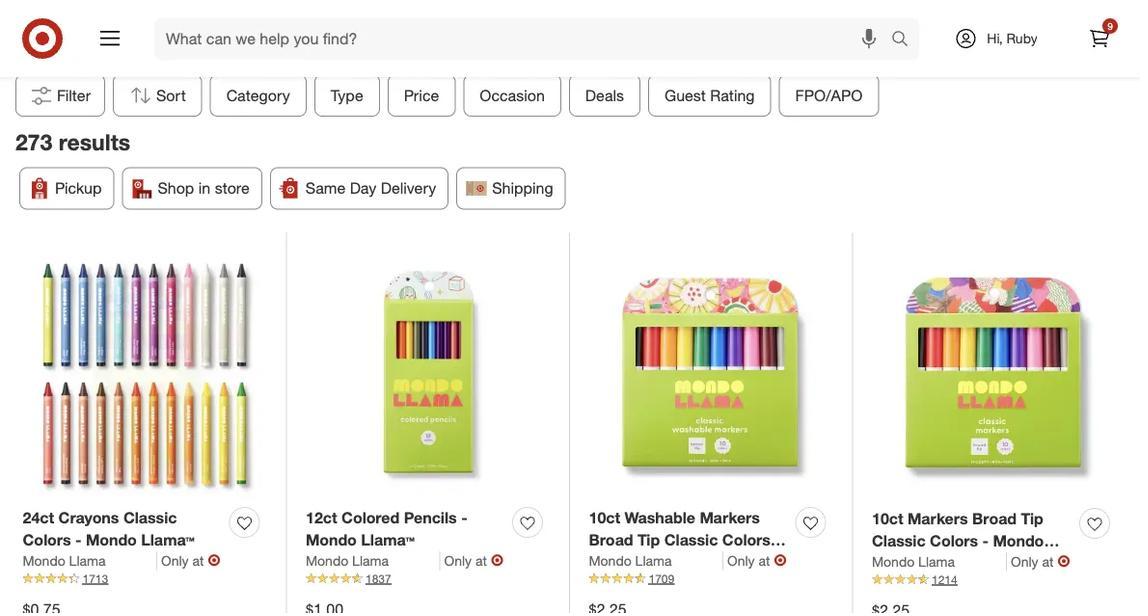 Task type: describe. For each thing, give the bounding box(es) containing it.
only for 12ct colored pencils - mondo llama™
[[444, 553, 472, 570]]

deals
[[586, 86, 624, 105]]

same day delivery button
[[270, 167, 449, 210]]

10ct markers broad tip classic colors - mondo llama™
[[872, 510, 1044, 573]]

colors inside 10ct washable markers broad tip classic colors - mondo llama™
[[723, 531, 771, 550]]

search button
[[883, 17, 929, 64]]

ruby
[[1007, 30, 1038, 47]]

pencils
[[404, 509, 457, 528]]

guest rating
[[665, 86, 755, 105]]

mondo inside 10ct washable markers broad tip classic colors - mondo llama™
[[589, 553, 640, 572]]

- inside the 12ct colored pencils - mondo llama™
[[461, 509, 468, 528]]

mondo llama link for colors
[[872, 553, 1007, 572]]

tip inside 10ct markers broad tip classic colors - mondo llama™
[[1021, 510, 1044, 529]]

1214
[[932, 573, 958, 587]]

occasion
[[480, 86, 545, 105]]

12ct
[[306, 509, 337, 528]]

hi, ruby
[[987, 30, 1038, 47]]

hi,
[[987, 30, 1003, 47]]

10ct for 10ct washable markers broad tip classic colors - mondo llama™
[[589, 509, 621, 528]]

shipping
[[492, 179, 554, 198]]

only for 10ct washable markers broad tip classic colors - mondo llama™
[[728, 553, 755, 570]]

type
[[331, 86, 364, 105]]

9 link
[[1079, 17, 1121, 60]]

24ct crayons classic colors - mondo llama™ link
[[23, 508, 222, 552]]

broad inside 10ct markers broad tip classic colors - mondo llama™
[[973, 510, 1017, 529]]

fpo/apo
[[796, 86, 863, 105]]

1837
[[366, 572, 391, 586]]

store
[[215, 179, 250, 198]]

¬ for 10ct markers broad tip classic colors - mondo llama™
[[1058, 553, 1071, 572]]

category
[[227, 86, 290, 105]]

mondo llama link for classic
[[589, 552, 724, 571]]

mondo inside 24ct crayons classic colors - mondo llama™
[[86, 531, 137, 550]]

occasion button
[[464, 74, 562, 117]]

filter
[[57, 86, 91, 105]]

llama™ inside 10ct washable markers broad tip classic colors - mondo llama™
[[644, 553, 698, 572]]

price button
[[388, 74, 456, 117]]

1214 link
[[872, 572, 1118, 589]]

at for 10ct markers broad tip classic colors - mondo llama™
[[1043, 554, 1054, 571]]

- inside 24ct crayons classic colors - mondo llama™
[[75, 531, 82, 550]]

delivery
[[381, 179, 436, 198]]

1713
[[83, 572, 108, 586]]

same day delivery
[[306, 179, 436, 198]]

broad inside 10ct washable markers broad tip classic colors - mondo llama™
[[589, 531, 633, 550]]

at for 10ct washable markers broad tip classic colors - mondo llama™
[[759, 553, 770, 570]]

colors inside 10ct markers broad tip classic colors - mondo llama™
[[930, 532, 979, 551]]

type button
[[314, 74, 380, 117]]

mondo llama for mondo
[[306, 553, 389, 570]]

llama for colors
[[919, 554, 955, 571]]

mondo llama for tip
[[589, 553, 672, 570]]

¬ for 12ct colored pencils - mondo llama™
[[491, 552, 504, 571]]

llama™ inside 24ct crayons classic colors - mondo llama™
[[141, 531, 195, 550]]

colored
[[342, 509, 400, 528]]

¬ for 10ct washable markers broad tip classic colors - mondo llama™
[[774, 552, 787, 571]]

rating
[[711, 86, 755, 105]]

at for 24ct crayons classic colors - mondo llama™
[[192, 553, 204, 570]]

sort
[[156, 86, 186, 105]]

¬ for 24ct crayons classic colors - mondo llama™
[[208, 552, 220, 571]]

sort button
[[113, 74, 202, 117]]

same
[[306, 179, 346, 198]]

shipping button
[[457, 167, 566, 210]]



Task type: vqa. For each thing, say whether or not it's contained in the screenshot.
Add to cart BUTTON
no



Task type: locate. For each thing, give the bounding box(es) containing it.
llama for classic
[[636, 553, 672, 570]]

- inside 10ct markers broad tip classic colors - mondo llama™
[[983, 532, 989, 551]]

llama up 1709
[[636, 553, 672, 570]]

tip up 1214 link
[[1021, 510, 1044, 529]]

only up 1713 'link' at the bottom
[[161, 553, 189, 570]]

llama™ inside the 12ct colored pencils - mondo llama™
[[361, 531, 415, 550]]

mondo inside 10ct markers broad tip classic colors - mondo llama™
[[993, 532, 1044, 551]]

llama™
[[141, 531, 195, 550], [361, 531, 415, 550], [644, 553, 698, 572], [872, 554, 926, 573]]

12ct colored pencils - mondo llama™ image
[[306, 252, 551, 497], [306, 252, 551, 497]]

day
[[350, 179, 377, 198]]

-
[[461, 509, 468, 528], [75, 531, 82, 550], [775, 531, 781, 550], [983, 532, 989, 551]]

only up 1214 link
[[1011, 554, 1039, 571]]

273 results
[[15, 128, 130, 155]]

0 vertical spatial tip
[[1021, 510, 1044, 529]]

mondo llama for -
[[23, 553, 106, 570]]

llama™ left 1214
[[872, 554, 926, 573]]

at up 1214 link
[[1043, 554, 1054, 571]]

What can we help you find? suggestions appear below search field
[[154, 17, 896, 60]]

filter button
[[15, 74, 105, 117]]

colors up 1709 link
[[723, 531, 771, 550]]

2 horizontal spatial colors
[[930, 532, 979, 551]]

llama up 1837 on the left bottom of the page
[[352, 553, 389, 570]]

classic inside 10ct washable markers broad tip classic colors - mondo llama™
[[665, 531, 718, 550]]

category button
[[210, 74, 307, 117]]

only at ¬ up 1214 link
[[1011, 553, 1071, 572]]

0 horizontal spatial markers
[[700, 509, 760, 528]]

10ct washable markers broad tip classic colors - mondo llama™ image
[[589, 252, 834, 497], [589, 252, 834, 497]]

only up 1709 link
[[728, 553, 755, 570]]

mondo llama link for llama™
[[306, 552, 441, 571]]

mondo llama
[[23, 553, 106, 570], [306, 553, 389, 570], [589, 553, 672, 570], [872, 554, 955, 571]]

broad up 1214 link
[[973, 510, 1017, 529]]

¬
[[208, 552, 220, 571], [491, 552, 504, 571], [774, 552, 787, 571], [1058, 553, 1071, 572]]

mondo llama link up 1709
[[589, 552, 724, 571]]

24ct crayons classic colors - mondo llama™ image
[[23, 252, 267, 497], [23, 252, 267, 497]]

shop in store
[[158, 179, 250, 198]]

llama™ inside 10ct markers broad tip classic colors - mondo llama™
[[872, 554, 926, 573]]

user image by @ourdiyhomeproject image
[[820, 0, 975, 54]]

broad down washable at the bottom of the page
[[589, 531, 633, 550]]

pickup
[[55, 179, 102, 198]]

9
[[1108, 20, 1113, 32]]

0 horizontal spatial colors
[[23, 531, 71, 550]]

colors inside 24ct crayons classic colors - mondo llama™
[[23, 531, 71, 550]]

¬ up 1837 link
[[491, 552, 504, 571]]

1709 link
[[589, 571, 834, 588]]

mondo llama up 1214
[[872, 554, 955, 571]]

user image by @frankiec_eats image
[[984, 0, 1139, 54]]

only up 1837 link
[[444, 553, 472, 570]]

10ct inside 10ct markers broad tip classic colors - mondo llama™
[[872, 510, 904, 529]]

only at ¬ for 12ct colored pencils - mondo llama™
[[444, 552, 504, 571]]

at for 12ct colored pencils - mondo llama™
[[476, 553, 487, 570]]

1 horizontal spatial broad
[[973, 510, 1017, 529]]

llama
[[69, 553, 106, 570], [352, 553, 389, 570], [636, 553, 672, 570], [919, 554, 955, 571]]

- up 1214 link
[[983, 532, 989, 551]]

in
[[199, 179, 211, 198]]

mondo llama up 1837 on the left bottom of the page
[[306, 553, 389, 570]]

¬ up 1713 'link' at the bottom
[[208, 552, 220, 571]]

mondo llama link up 1713 at the left bottom of the page
[[23, 552, 157, 571]]

12ct colored pencils - mondo llama™ link
[[306, 508, 505, 552]]

classic inside 24ct crayons classic colors - mondo llama™
[[123, 509, 177, 528]]

llama up 1713 at the left bottom of the page
[[69, 553, 106, 570]]

broad
[[973, 510, 1017, 529], [589, 531, 633, 550]]

1709
[[649, 572, 675, 586]]

tip down washable at the bottom of the page
[[638, 531, 660, 550]]

mondo llama link up 1214
[[872, 553, 1007, 572]]

colors up 1214
[[930, 532, 979, 551]]

24ct
[[23, 509, 54, 528]]

0 horizontal spatial tip
[[638, 531, 660, 550]]

1 horizontal spatial markers
[[908, 510, 968, 529]]

only for 24ct crayons classic colors - mondo llama™
[[161, 553, 189, 570]]

user image by @elly.penalver image
[[492, 0, 647, 54]]

- right pencils
[[461, 509, 468, 528]]

markers up 1709 link
[[700, 509, 760, 528]]

- up 1709 link
[[775, 531, 781, 550]]

guest rating button
[[649, 74, 772, 117]]

- inside 10ct washable markers broad tip classic colors - mondo llama™
[[775, 531, 781, 550]]

markers up 1214
[[908, 510, 968, 529]]

llama for mondo
[[69, 553, 106, 570]]

10ct markers broad tip classic colors - mondo llama™ image
[[872, 252, 1118, 497], [872, 252, 1118, 497]]

llama™ up 1713 'link' at the bottom
[[141, 531, 195, 550]]

fpo/apo button
[[779, 74, 880, 117]]

10ct
[[589, 509, 621, 528], [872, 510, 904, 529]]

0 horizontal spatial broad
[[589, 531, 633, 550]]

price
[[404, 86, 439, 105]]

only
[[161, 553, 189, 570], [444, 553, 472, 570], [728, 553, 755, 570], [1011, 554, 1039, 571]]

10ct washable markers broad tip classic colors - mondo llama™ link
[[589, 508, 788, 572]]

washable
[[625, 509, 696, 528]]

10ct washable markers broad tip classic colors - mondo llama™
[[589, 509, 781, 572]]

markers inside 10ct washable markers broad tip classic colors - mondo llama™
[[700, 509, 760, 528]]

mondo llama link up 1837 on the left bottom of the page
[[306, 552, 441, 571]]

search
[[883, 31, 929, 50]]

only for 10ct markers broad tip classic colors - mondo llama™
[[1011, 554, 1039, 571]]

tip inside 10ct washable markers broad tip classic colors - mondo llama™
[[638, 531, 660, 550]]

only at ¬ for 10ct markers broad tip classic colors - mondo llama™
[[1011, 553, 1071, 572]]

0 vertical spatial broad
[[973, 510, 1017, 529]]

crayons
[[58, 509, 119, 528]]

guest
[[665, 86, 706, 105]]

markers
[[700, 509, 760, 528], [908, 510, 968, 529]]

at up 1713 'link' at the bottom
[[192, 553, 204, 570]]

mondo llama link
[[23, 552, 157, 571], [306, 552, 441, 571], [589, 552, 724, 571], [872, 553, 1007, 572]]

colors down 24ct
[[23, 531, 71, 550]]

only at ¬ up 1837 link
[[444, 552, 504, 571]]

pickup button
[[19, 167, 114, 210]]

1 vertical spatial tip
[[638, 531, 660, 550]]

10ct inside 10ct washable markers broad tip classic colors - mondo llama™
[[589, 509, 621, 528]]

only at ¬ for 24ct crayons classic colors - mondo llama™
[[161, 552, 220, 571]]

shop in store button
[[122, 167, 262, 210]]

user image by @_.mamakaite._ image
[[656, 0, 811, 54]]

mondo llama for classic
[[872, 554, 955, 571]]

2 horizontal spatial classic
[[872, 532, 926, 551]]

0 horizontal spatial 10ct
[[589, 509, 621, 528]]

colors
[[23, 531, 71, 550], [723, 531, 771, 550], [930, 532, 979, 551]]

mondo
[[86, 531, 137, 550], [306, 531, 357, 550], [993, 532, 1044, 551], [23, 553, 65, 570], [306, 553, 349, 570], [589, 553, 632, 570], [589, 553, 640, 572], [872, 554, 915, 571]]

1713 link
[[23, 571, 267, 588]]

mondo inside the 12ct colored pencils - mondo llama™
[[306, 531, 357, 550]]

tip
[[1021, 510, 1044, 529], [638, 531, 660, 550]]

10ct for 10ct markers broad tip classic colors - mondo llama™
[[872, 510, 904, 529]]

deals button
[[569, 74, 641, 117]]

classic inside 10ct markers broad tip classic colors - mondo llama™
[[872, 532, 926, 551]]

only at ¬ for 10ct washable markers broad tip classic colors - mondo llama™
[[728, 552, 787, 571]]

1 horizontal spatial classic
[[665, 531, 718, 550]]

only at ¬ up 1709 link
[[728, 552, 787, 571]]

- down crayons
[[75, 531, 82, 550]]

user image by @growingwonders_ image
[[328, 0, 482, 54]]

at
[[192, 553, 204, 570], [476, 553, 487, 570], [759, 553, 770, 570], [1043, 554, 1054, 571]]

24ct crayons classic colors - mondo llama™
[[23, 509, 195, 550]]

1 horizontal spatial 10ct
[[872, 510, 904, 529]]

¬ up 1709 link
[[774, 552, 787, 571]]

llama for llama™
[[352, 553, 389, 570]]

only at ¬ up 1713 'link' at the bottom
[[161, 552, 220, 571]]

shop
[[158, 179, 194, 198]]

1837 link
[[306, 571, 551, 588]]

at up 1837 link
[[476, 553, 487, 570]]

10ct markers broad tip classic colors - mondo llama™ link
[[872, 509, 1073, 573]]

¬ up 1214 link
[[1058, 553, 1071, 572]]

0 horizontal spatial classic
[[123, 509, 177, 528]]

mondo llama up 1709
[[589, 553, 672, 570]]

results
[[59, 128, 130, 155]]

user image by @leslierott image
[[164, 0, 318, 54]]

only at ¬
[[161, 552, 220, 571], [444, 552, 504, 571], [728, 552, 787, 571], [1011, 553, 1071, 572]]

1 vertical spatial broad
[[589, 531, 633, 550]]

1 horizontal spatial colors
[[723, 531, 771, 550]]

273
[[15, 128, 52, 155]]

llama™ down colored
[[361, 531, 415, 550]]

llama up 1214
[[919, 554, 955, 571]]

1 horizontal spatial tip
[[1021, 510, 1044, 529]]

at up 1709 link
[[759, 553, 770, 570]]

user image by @donashaber image
[[0, 0, 154, 54]]

llama™ down washable at the bottom of the page
[[644, 553, 698, 572]]

mondo llama up 1713 at the left bottom of the page
[[23, 553, 106, 570]]

12ct colored pencils - mondo llama™
[[306, 509, 468, 550]]

classic
[[123, 509, 177, 528], [665, 531, 718, 550], [872, 532, 926, 551]]

mondo llama link for mondo
[[23, 552, 157, 571]]

markers inside 10ct markers broad tip classic colors - mondo llama™
[[908, 510, 968, 529]]



